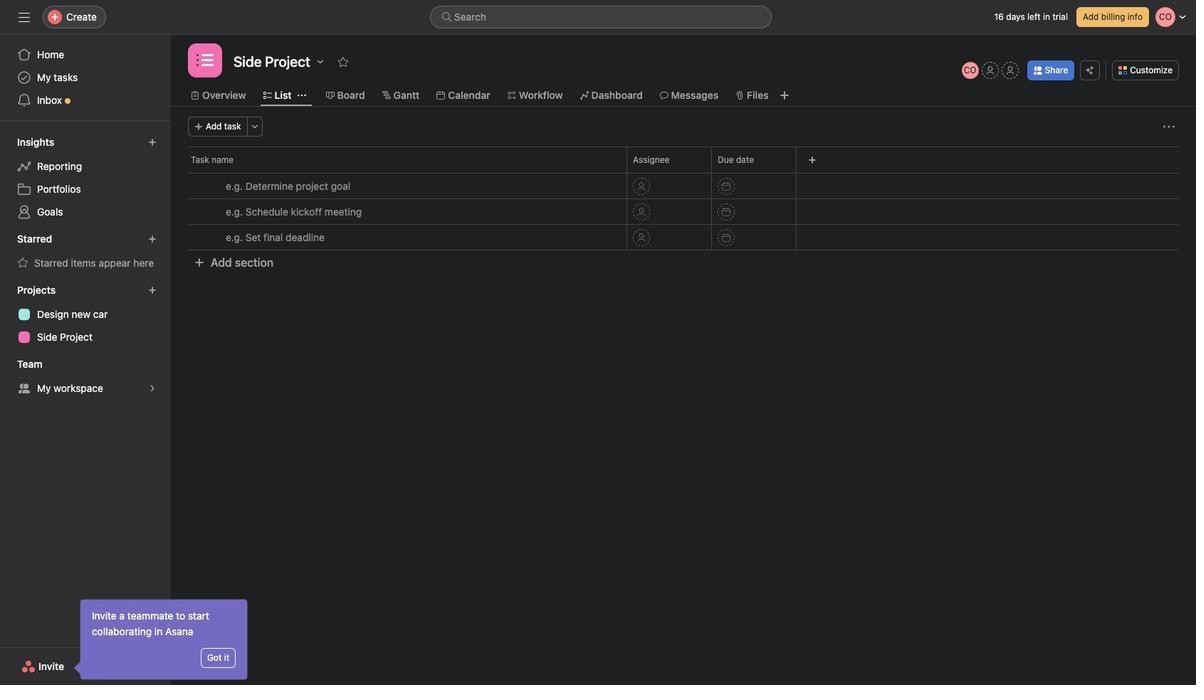 Task type: vqa. For each thing, say whether or not it's contained in the screenshot.
more actions image
yes



Task type: locate. For each thing, give the bounding box(es) containing it.
ask ai image
[[1086, 66, 1095, 75]]

row
[[171, 147, 1196, 173], [188, 172, 1179, 174], [171, 173, 1196, 199], [171, 199, 1196, 225], [171, 224, 1196, 251]]

tooltip
[[76, 600, 247, 680]]

list box
[[430, 6, 772, 28]]

teams element
[[0, 352, 171, 403]]

projects element
[[0, 278, 171, 352]]

add field image
[[808, 156, 817, 164]]

1 horizontal spatial more actions image
[[1163, 121, 1175, 132]]

0 horizontal spatial more actions image
[[250, 122, 259, 131]]

more actions image
[[1163, 121, 1175, 132], [250, 122, 259, 131]]

add tab image
[[779, 90, 790, 101]]

add to starred image
[[337, 56, 349, 68]]

hide sidebar image
[[19, 11, 30, 23]]



Task type: describe. For each thing, give the bounding box(es) containing it.
add items to starred image
[[148, 235, 157, 244]]

new project or portfolio image
[[148, 286, 157, 295]]

list image
[[197, 52, 214, 69]]

see details, my workspace image
[[148, 384, 157, 393]]

tab actions image
[[297, 91, 306, 100]]

global element
[[0, 35, 171, 120]]

manage project members image
[[962, 62, 979, 79]]

new insights image
[[148, 138, 157, 147]]

insights element
[[0, 130, 171, 226]]

starred element
[[0, 226, 171, 278]]



